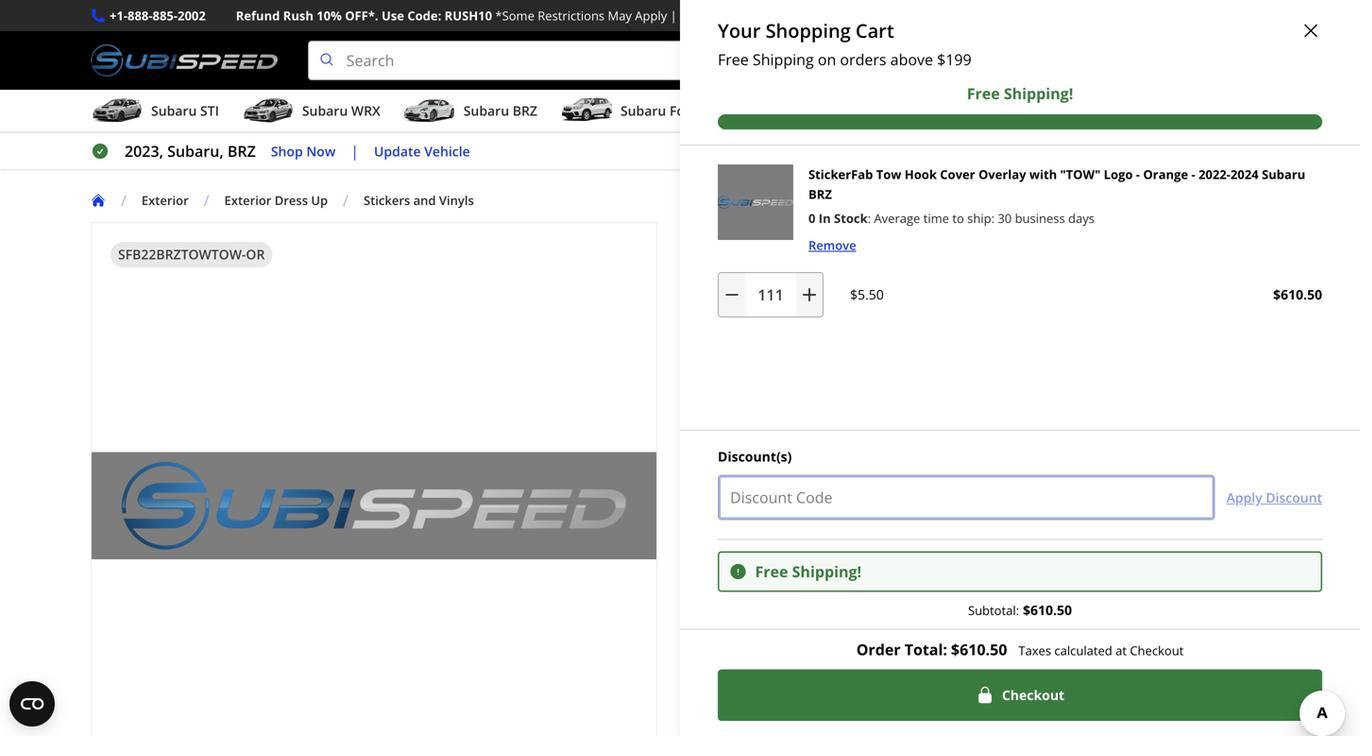 Task type: describe. For each thing, give the bounding box(es) containing it.
remove button
[[809, 235, 857, 255]]

30
[[998, 210, 1012, 227]]

hook for stickerfab tow hook cover overlay with "tow" logo - orange - 2022-2024 subaru brz 0 in stock : average time to ship: 30 business days
[[905, 166, 937, 183]]

subaru for stickerfab tow hook cover overlay with "tow" logo - orange - 2022-2024 subaru brz 0 in stock : average time to ship: 30 business days
[[1262, 166, 1306, 183]]

cover for stickerfab tow hook cover overlay with "tow" logo - orange - 2022-2024 subaru brz
[[883, 225, 936, 250]]

this fits
[[718, 692, 775, 712]]

search input field
[[308, 41, 1153, 80]]

$199
[[866, 7, 894, 24]]

sfb22brztowtow-
[[118, 245, 246, 263]]

*some
[[495, 7, 535, 24]]

to inside stickerfab tow hook cover overlay with "tow" logo - orange - 2022-2024 subaru brz 0 in stock : average time to ship: 30 business days
[[953, 210, 964, 227]]

a
[[820, 292, 826, 309]]

stickerfab tow hook cover overlay with "tow" logo - orange - 2022-2024 subaru brz
[[688, 225, 1264, 282]]

2022- for stickerfab tow hook cover overlay with "tow" logo - orange - 2022-2024 subaru brz
[[688, 256, 737, 282]]

:
[[868, 210, 871, 227]]

110%
[[892, 565, 924, 582]]

at
[[1116, 642, 1127, 659]]

your
[[718, 17, 761, 43]]

this
[[718, 692, 748, 712]]

price
[[720, 565, 749, 582]]

price match guarantee up to 110%
[[720, 565, 924, 582]]

dealer
[[754, 648, 792, 665]]

business
[[1015, 210, 1065, 227]]

888-
[[128, 7, 153, 24]]

checkout inside button
[[1002, 686, 1065, 704]]

rated excellent & trusted
[[1015, 597, 1172, 614]]

tow for stickerfab tow hook cover overlay with "tow" logo - orange - 2022-2024 subaru brz 0 in stock : average time to ship: 30 business days
[[876, 166, 902, 183]]

0 vertical spatial shipping
[[710, 7, 763, 24]]

trusted
[[1125, 597, 1172, 614]]

checkout link
[[718, 669, 1323, 721]]

logo for stickerfab tow hook cover overlay with "tow" logo - orange - 2022-2024 subaru brz 0 in stock : average time to ship: 30 business days
[[1104, 166, 1133, 183]]

added
[[948, 500, 989, 518]]

brz for stickerfab tow hook cover overlay with "tow" logo - orange - 2022-2024 subaru brz
[[855, 256, 891, 282]]

over
[[833, 7, 862, 24]]

guarantee
[[792, 565, 854, 582]]

free shipping on orders above $ 199 free shipping!
[[718, 49, 1074, 103]]

in
[[819, 210, 831, 227]]

orders
[[788, 7, 830, 24]]

shopping
[[766, 17, 851, 43]]

added to cart button
[[688, 486, 1270, 532]]

rush
[[283, 7, 314, 24]]

2022- for stickerfab tow hook cover overlay with "tow" logo - orange - 2022-2024 subaru brz 0 in stock : average time to ship: 30 business days
[[1199, 166, 1231, 183]]

orders
[[840, 49, 887, 69]]

added to cart
[[948, 500, 1036, 518]]

time
[[924, 210, 949, 227]]

orange for stickerfab tow hook cover overlay with "tow" logo - orange - 2022-2024 subaru brz 0 in stock : average time to ship: 30 business days
[[1144, 166, 1189, 183]]

write a review
[[786, 292, 867, 309]]

refund
[[236, 7, 280, 24]]

up
[[311, 192, 328, 209]]

cart for your shopping cart
[[856, 17, 894, 43]]

885-
[[153, 7, 178, 24]]

&
[[1113, 597, 1122, 614]]

stock
[[834, 210, 868, 227]]

authorized
[[688, 648, 751, 665]]

stickerfab tow hook cover overlay with "tow" logo - orange - 2022-2024 subaru brz 0 in stock : average time to ship: 30 business days
[[809, 166, 1306, 227]]

discount(s)
[[718, 447, 792, 465]]

sfb22brztowtow-or
[[118, 245, 265, 263]]

dress
[[275, 192, 308, 209]]

code:
[[408, 7, 441, 24]]

your shopping cart
[[718, 17, 894, 43]]

remove
[[809, 237, 857, 254]]

0
[[809, 210, 816, 227]]

excellent
[[1054, 597, 1110, 614]]

calculated
[[1055, 642, 1113, 659]]

overlay for stickerfab tow hook cover overlay with "tow" logo - orange - 2022-2024 subaru brz
[[941, 225, 1011, 250]]

decrement image
[[723, 285, 742, 304]]

free down the your
[[718, 49, 749, 69]]

or
[[246, 245, 265, 263]]

|
[[670, 7, 677, 24]]

1 vertical spatial $610.50
[[1023, 601, 1072, 619]]

sticker fab link
[[810, 647, 878, 667]]

1 horizontal spatial checkout
[[1130, 642, 1184, 659]]

apply
[[635, 7, 667, 24]]

199
[[946, 49, 972, 69]]

write
[[786, 292, 816, 309]]

+1-888-885-2002 link
[[110, 6, 206, 26]]

+1-888-885-2002
[[110, 7, 206, 24]]

off*.
[[345, 7, 378, 24]]

average
[[874, 210, 921, 227]]

/ for stickers and vinyls
[[343, 190, 349, 210]]

with for stickerfab tow hook cover overlay with "tow" logo - orange - 2022-2024 subaru brz
[[1016, 225, 1056, 250]]

2 empty star image from the left
[[721, 292, 737, 309]]

2 empty star image from the left
[[754, 292, 770, 309]]

0 horizontal spatial to
[[876, 565, 889, 582]]

$
[[937, 49, 946, 69]]

with for stickerfab tow hook cover overlay with "tow" logo - orange - 2022-2024 subaru brz 0 in stock : average time to ship: 30 business days
[[1030, 166, 1057, 183]]

stickerfab tow hook cover overlay with "tow" logo - orange - 2022-2024 subaru brz link
[[809, 166, 1306, 203]]

1 empty star image from the left
[[737, 292, 754, 309]]

/ for exterior
[[121, 190, 126, 210]]

10%
[[317, 7, 342, 24]]

2024 for stickerfab tow hook cover overlay with "tow" logo - orange - 2022-2024 subaru brz
[[737, 256, 780, 282]]

+1-
[[110, 7, 128, 24]]

on
[[766, 7, 784, 24]]

none number field inside your shopping cart 'dialog'
[[718, 272, 824, 317]]



Task type: vqa. For each thing, say whether or not it's contained in the screenshot.
the 2014- within the the 29 In Stock WGCRX38DA2 Rays Gram Lights 57CR Bronze 18x9.5 +38 5x100 (Single Wheel) - 2013-2023 Subaru BRZ / Scion FR-S / Toyota GR86 / 2014-2018 Subaru Forester
no



Task type: locate. For each thing, give the bounding box(es) containing it.
0 horizontal spatial $610.50
[[951, 639, 1008, 659]]

shipping left the on
[[710, 7, 763, 24]]

/ for exterior dress up
[[204, 190, 209, 210]]

2024 inside stickerfab tow hook cover overlay with "tow" logo - orange - 2022-2024 subaru brz 0 in stock : average time to ship: 30 business days
[[1231, 166, 1259, 183]]

0 vertical spatial 2022-
[[1199, 166, 1231, 183]]

cart for added to cart
[[1009, 500, 1036, 518]]

0 vertical spatial hook
[[905, 166, 937, 183]]

sticker
[[810, 649, 853, 666]]

free right "|"
[[680, 7, 707, 24]]

1 vertical spatial cart
[[1009, 500, 1036, 518]]

hook inside stickerfab tow hook cover overlay with "tow" logo - orange - 2022-2024 subaru brz 0 in stock : average time to ship: 30 business days
[[905, 166, 937, 183]]

"tow" down the stickerfab tow hook cover overlay with "tow" logo - orange - 2022-2024 subaru brz "link"
[[1061, 225, 1121, 250]]

subaru for stickerfab tow hook cover overlay with "tow" logo - orange - 2022-2024 subaru brz
[[785, 256, 851, 282]]

2 / from the left
[[204, 190, 209, 210]]

stickerfab for stickerfab tow hook cover overlay with "tow" logo - orange - 2022-2024 subaru brz 0 in stock : average time to ship: 30 business days
[[809, 166, 873, 183]]

exterior for exterior dress up
[[224, 192, 272, 209]]

0 vertical spatial to
[[953, 210, 964, 227]]

1 vertical spatial to
[[992, 500, 1006, 518]]

empty star image right decrement icon
[[754, 292, 770, 309]]

1 vertical spatial overlay
[[941, 225, 1011, 250]]

free down 199
[[967, 83, 1000, 103]]

taxes
[[1019, 642, 1052, 659]]

1 vertical spatial stickerfab
[[688, 225, 783, 250]]

tow left stock
[[788, 225, 825, 250]]

"tow" up days
[[1061, 166, 1101, 183]]

1 horizontal spatial exterior
[[224, 192, 272, 209]]

free right the price
[[755, 561, 788, 582]]

brz up in
[[809, 186, 832, 203]]

0 vertical spatial free shipping!
[[755, 561, 862, 582]]

1 vertical spatial shipping
[[753, 49, 814, 69]]

-
[[1136, 166, 1140, 183], [1192, 166, 1196, 183], [1175, 225, 1181, 250], [1258, 225, 1264, 250]]

0 horizontal spatial stickerfab
[[688, 225, 783, 250]]

brz
[[809, 186, 832, 203], [855, 256, 891, 282]]

$610.50
[[1274, 285, 1323, 303], [1023, 601, 1072, 619], [951, 639, 1008, 659]]

stickerfab for stickerfab tow hook cover overlay with "tow" logo - orange - 2022-2024 subaru brz
[[688, 225, 783, 250]]

checkout
[[1130, 642, 1184, 659], [1002, 686, 1065, 704]]

"tow" for stickerfab tow hook cover overlay with "tow" logo - orange - 2022-2024 subaru brz 0 in stock : average time to ship: 30 business days
[[1061, 166, 1101, 183]]

0 vertical spatial checkout
[[1130, 642, 1184, 659]]

brz inside stickerfab tow hook cover overlay with "tow" logo - orange - 2022-2024 subaru brz
[[855, 256, 891, 282]]

1 horizontal spatial 2024
[[1231, 166, 1259, 183]]

0 vertical spatial with
[[1030, 166, 1057, 183]]

0 horizontal spatial exterior
[[142, 192, 189, 209]]

0 vertical spatial shipping!
[[1004, 83, 1074, 103]]

shipping down your shopping cart at the top
[[753, 49, 814, 69]]

0 vertical spatial stickerfab
[[809, 166, 873, 183]]

free shipping! right the price
[[755, 561, 862, 582]]

"tow" for stickerfab tow hook cover overlay with "tow" logo - orange - 2022-2024 subaru brz
[[1061, 225, 1121, 250]]

1 vertical spatial 2024
[[737, 256, 780, 282]]

subaru inside stickerfab tow hook cover overlay with "tow" logo - orange - 2022-2024 subaru brz 0 in stock : average time to ship: 30 business days
[[1262, 166, 1306, 183]]

cart up orders
[[856, 17, 894, 43]]

1 horizontal spatial stickerfab
[[809, 166, 873, 183]]

0 vertical spatial overlay
[[979, 166, 1027, 183]]

to right 'up' on the bottom of page
[[876, 565, 889, 582]]

1 vertical spatial orange
[[1186, 225, 1253, 250]]

cover inside stickerfab tow hook cover overlay with "tow" logo - orange - 2022-2024 subaru brz
[[883, 225, 936, 250]]

"tow" inside stickerfab tow hook cover overlay with "tow" logo - orange - 2022-2024 subaru brz 0 in stock : average time to ship: 30 business days
[[1061, 166, 1101, 183]]

cart
[[856, 17, 894, 43], [1009, 500, 1036, 518]]

1 / from the left
[[121, 190, 126, 210]]

1 vertical spatial subaru
[[785, 256, 851, 282]]

empty star image left decrement icon
[[704, 292, 721, 309]]

0 vertical spatial logo
[[1104, 166, 1133, 183]]

2022- inside stickerfab tow hook cover overlay with "tow" logo - orange - 2022-2024 subaru brz
[[688, 256, 737, 282]]

0 horizontal spatial /
[[121, 190, 126, 210]]

brz up $5.50
[[855, 256, 891, 282]]

total:
[[905, 639, 948, 659]]

2 horizontal spatial $610.50
[[1274, 285, 1323, 303]]

exterior dress up
[[224, 192, 328, 209]]

exterior up sfb22brztowtow- at the left top of page
[[142, 192, 189, 209]]

1 vertical spatial 2022-
[[688, 256, 737, 282]]

$5.50
[[850, 285, 884, 303]]

/ right up on the top
[[343, 190, 349, 210]]

order
[[857, 639, 901, 659]]

shipping! down match
[[750, 597, 806, 614]]

cart inside button
[[1009, 500, 1036, 518]]

stickerfab inside stickerfab tow hook cover overlay with "tow" logo - orange - 2022-2024 subaru brz
[[688, 225, 783, 250]]

checkout button
[[718, 669, 1323, 721]]

exterior dress up link
[[224, 192, 343, 209], [224, 192, 328, 209]]

free shipping!
[[755, 561, 862, 582], [720, 597, 806, 614]]

sticker fab image
[[718, 164, 794, 240]]

0 horizontal spatial tow
[[788, 225, 825, 250]]

days
[[1069, 210, 1095, 227]]

brz for stickerfab tow hook cover overlay with "tow" logo - orange - 2022-2024 subaru brz 0 in stock : average time to ship: 30 business days
[[809, 186, 832, 203]]

1 horizontal spatial /
[[204, 190, 209, 210]]

0 vertical spatial $610.50
[[1274, 285, 1323, 303]]

1 empty star image from the left
[[704, 292, 721, 309]]

with inside stickerfab tow hook cover overlay with "tow" logo - orange - 2022-2024 subaru brz
[[1016, 225, 1056, 250]]

of
[[795, 648, 806, 665]]

1 horizontal spatial hook
[[905, 166, 937, 183]]

2024 for stickerfab tow hook cover overlay with "tow" logo - orange - 2022-2024 subaru brz 0 in stock : average time to ship: 30 business days
[[1231, 166, 1259, 183]]

empty star image
[[737, 292, 754, 309], [754, 292, 770, 309]]

cart right added
[[1009, 500, 1036, 518]]

taxes calculated at checkout
[[1019, 642, 1184, 659]]

tow up average
[[876, 166, 902, 183]]

stickerfab inside stickerfab tow hook cover overlay with "tow" logo - orange - 2022-2024 subaru brz 0 in stock : average time to ship: 30 business days
[[809, 166, 873, 183]]

0 horizontal spatial subaru
[[785, 256, 851, 282]]

cover right : in the top of the page
[[883, 225, 936, 250]]

logo
[[1104, 166, 1133, 183], [1126, 225, 1170, 250]]

restrictions
[[538, 7, 605, 24]]

shipping!
[[1004, 83, 1074, 103], [792, 561, 862, 582], [750, 597, 806, 614]]

1 vertical spatial brz
[[855, 256, 891, 282]]

orange inside stickerfab tow hook cover overlay with "tow" logo - orange - 2022-2024 subaru brz 0 in stock : average time to ship: 30 business days
[[1144, 166, 1189, 183]]

fits
[[752, 692, 775, 712]]

to right added
[[992, 500, 1006, 518]]

order total: $610.50
[[857, 639, 1008, 659]]

0 horizontal spatial brz
[[809, 186, 832, 203]]

stickerfab
[[809, 166, 873, 183], [688, 225, 783, 250]]

to inside button
[[992, 500, 1006, 518]]

2 horizontal spatial /
[[343, 190, 349, 210]]

cover inside stickerfab tow hook cover overlay with "tow" logo - orange - 2022-2024 subaru brz 0 in stock : average time to ship: 30 business days
[[940, 166, 976, 183]]

authorized dealer of sticker fab
[[688, 648, 878, 666]]

shipping! inside "free shipping on orders above $ 199 free shipping!"
[[1004, 83, 1074, 103]]

tow inside stickerfab tow hook cover overlay with "tow" logo - orange - 2022-2024 subaru brz
[[788, 225, 825, 250]]

1 horizontal spatial subaru
[[1262, 166, 1306, 183]]

cover for stickerfab tow hook cover overlay with "tow" logo - orange - 2022-2024 subaru brz 0 in stock : average time to ship: 30 business days
[[940, 166, 976, 183]]

overlay left business
[[941, 225, 1011, 250]]

Discount Code field
[[718, 475, 1215, 520]]

brz inside stickerfab tow hook cover overlay with "tow" logo - orange - 2022-2024 subaru brz 0 in stock : average time to ship: 30 business days
[[809, 186, 832, 203]]

subaru inside stickerfab tow hook cover overlay with "tow" logo - orange - 2022-2024 subaru brz
[[785, 256, 851, 282]]

free
[[680, 7, 707, 24], [718, 49, 749, 69], [967, 83, 1000, 103], [755, 561, 788, 582], [720, 597, 747, 614]]

1 horizontal spatial to
[[953, 210, 964, 227]]

2 vertical spatial $610.50
[[951, 639, 1008, 659]]

refund rush 10% off*. use code: rush10 *some restrictions may apply | free shipping on orders over $199
[[236, 7, 894, 24]]

2 exterior from the left
[[224, 192, 272, 209]]

shipping inside "free shipping on orders above $ 199 free shipping!"
[[753, 49, 814, 69]]

1 vertical spatial shipping!
[[792, 561, 862, 582]]

1 horizontal spatial cart
[[1009, 500, 1036, 518]]

stickerfab up decrement icon
[[688, 225, 783, 250]]

orange for stickerfab tow hook cover overlay with "tow" logo - orange - 2022-2024 subaru brz
[[1186, 225, 1253, 250]]

and
[[413, 192, 436, 209]]

None number field
[[718, 272, 824, 317]]

vinyls
[[439, 192, 474, 209]]

1 horizontal spatial tow
[[876, 166, 902, 183]]

2 vertical spatial to
[[876, 565, 889, 582]]

use
[[382, 7, 404, 24]]

rush10
[[445, 7, 492, 24]]

free shipping! down match
[[720, 597, 806, 614]]

free shipping! inside your shopping cart 'dialog'
[[755, 561, 862, 582]]

subaru
[[1262, 166, 1306, 183], [785, 256, 851, 282]]

2022-
[[1199, 166, 1231, 183], [688, 256, 737, 282]]

2002
[[178, 7, 206, 24]]

1 horizontal spatial cover
[[940, 166, 976, 183]]

/ up sfb22brztowtow-or
[[204, 190, 209, 210]]

stickers
[[364, 192, 410, 209]]

0 horizontal spatial checkout
[[1002, 686, 1065, 704]]

stickers and vinyls
[[364, 192, 474, 209]]

1 vertical spatial "tow"
[[1061, 225, 1121, 250]]

ship:
[[968, 210, 995, 227]]

cover up time
[[940, 166, 976, 183]]

to
[[953, 210, 964, 227], [992, 500, 1006, 518], [876, 565, 889, 582]]

/
[[121, 190, 126, 210], [204, 190, 209, 210], [343, 190, 349, 210]]

1 vertical spatial logo
[[1126, 225, 1170, 250]]

0 vertical spatial "tow"
[[1061, 166, 1101, 183]]

1 horizontal spatial 2022-
[[1199, 166, 1231, 183]]

hook for stickerfab tow hook cover overlay with "tow" logo - orange - 2022-2024 subaru brz
[[830, 225, 878, 250]]

1 vertical spatial tow
[[788, 225, 825, 250]]

tow for stickerfab tow hook cover overlay with "tow" logo - orange - 2022-2024 subaru brz
[[788, 225, 825, 250]]

shipping! up the stickerfab tow hook cover overlay with "tow" logo - orange - 2022-2024 subaru brz "link"
[[1004, 83, 1074, 103]]

logo inside stickerfab tow hook cover overlay with "tow" logo - orange - 2022-2024 subaru brz 0 in stock : average time to ship: 30 business days
[[1104, 166, 1133, 183]]

2 horizontal spatial to
[[992, 500, 1006, 518]]

orange inside stickerfab tow hook cover overlay with "tow" logo - orange - 2022-2024 subaru brz
[[1186, 225, 1253, 250]]

empty star image left write
[[721, 292, 737, 309]]

0 horizontal spatial 2024
[[737, 256, 780, 282]]

0 horizontal spatial cart
[[856, 17, 894, 43]]

increment image
[[800, 285, 819, 304]]

overlay inside stickerfab tow hook cover overlay with "tow" logo - orange - 2022-2024 subaru brz 0 in stock : average time to ship: 30 business days
[[979, 166, 1027, 183]]

checkout right at
[[1130, 642, 1184, 659]]

overlay for stickerfab tow hook cover overlay with "tow" logo - orange - 2022-2024 subaru brz 0 in stock : average time to ship: 30 business days
[[979, 166, 1027, 183]]

rated
[[1015, 597, 1051, 614]]

with
[[1030, 166, 1057, 183], [1016, 225, 1056, 250]]

orange
[[1144, 166, 1189, 183], [1186, 225, 1253, 250]]

/ up sfb22brztowtow- at the left top of page
[[121, 190, 126, 210]]

to right time
[[953, 210, 964, 227]]

1 vertical spatial free shipping!
[[720, 597, 806, 614]]

cart inside 'dialog'
[[856, 17, 894, 43]]

1 exterior from the left
[[142, 192, 189, 209]]

hook inside stickerfab tow hook cover overlay with "tow" logo - orange - 2022-2024 subaru brz
[[830, 225, 878, 250]]

subtotal: $610.50
[[968, 601, 1072, 619]]

2024 inside stickerfab tow hook cover overlay with "tow" logo - orange - 2022-2024 subaru brz
[[737, 256, 780, 282]]

match
[[752, 565, 788, 582]]

1 horizontal spatial brz
[[855, 256, 891, 282]]

0 vertical spatial subaru
[[1262, 166, 1306, 183]]

overlay up 30
[[979, 166, 1027, 183]]

"tow"
[[1061, 166, 1101, 183], [1061, 225, 1121, 250]]

2 vertical spatial shipping!
[[750, 597, 806, 614]]

1 vertical spatial hook
[[830, 225, 878, 250]]

0 vertical spatial orange
[[1144, 166, 1189, 183]]

1 horizontal spatial $610.50
[[1023, 601, 1072, 619]]

3 / from the left
[[343, 190, 349, 210]]

with inside stickerfab tow hook cover overlay with "tow" logo - orange - 2022-2024 subaru brz 0 in stock : average time to ship: 30 business days
[[1030, 166, 1057, 183]]

exterior
[[142, 192, 189, 209], [224, 192, 272, 209]]

open widget image
[[9, 681, 55, 727]]

2022- inside stickerfab tow hook cover overlay with "tow" logo - orange - 2022-2024 subaru brz 0 in stock : average time to ship: 30 business days
[[1199, 166, 1231, 183]]

0 horizontal spatial hook
[[830, 225, 878, 250]]

with right 30
[[1016, 225, 1056, 250]]

above
[[891, 49, 933, 69]]

tow
[[876, 166, 902, 183], [788, 225, 825, 250]]

0 horizontal spatial 2022-
[[688, 256, 737, 282]]

fab
[[856, 649, 878, 666]]

1 vertical spatial cover
[[883, 225, 936, 250]]

exterior link
[[142, 192, 204, 209], [142, 192, 189, 209]]

exterior left dress
[[224, 192, 272, 209]]

may
[[608, 7, 632, 24]]

0 vertical spatial 2024
[[1231, 166, 1259, 183]]

tow inside stickerfab tow hook cover overlay with "tow" logo - orange - 2022-2024 subaru brz 0 in stock : average time to ship: 30 business days
[[876, 166, 902, 183]]

1 vertical spatial checkout
[[1002, 686, 1065, 704]]

0 vertical spatial tow
[[876, 166, 902, 183]]

hook
[[905, 166, 937, 183], [830, 225, 878, 250]]

"tow" inside stickerfab tow hook cover overlay with "tow" logo - orange - 2022-2024 subaru brz
[[1061, 225, 1121, 250]]

exterior for exterior
[[142, 192, 189, 209]]

1 vertical spatial with
[[1016, 225, 1056, 250]]

with up business
[[1030, 166, 1057, 183]]

logo for stickerfab tow hook cover overlay with "tow" logo - orange - 2022-2024 subaru brz
[[1126, 225, 1170, 250]]

logo inside stickerfab tow hook cover overlay with "tow" logo - orange - 2022-2024 subaru brz
[[1126, 225, 1170, 250]]

your shopping cart dialog
[[680, 0, 1361, 736]]

overlay inside stickerfab tow hook cover overlay with "tow" logo - orange - 2022-2024 subaru brz
[[941, 225, 1011, 250]]

0 vertical spatial cart
[[856, 17, 894, 43]]

shipping! right match
[[792, 561, 862, 582]]

0 horizontal spatial cover
[[883, 225, 936, 250]]

subtotal:
[[968, 602, 1019, 619]]

free down the price
[[720, 597, 747, 614]]

write a review link
[[786, 292, 867, 309]]

checkout down 'taxes'
[[1002, 686, 1065, 704]]

empty star image left write
[[737, 292, 754, 309]]

overlay
[[979, 166, 1027, 183], [941, 225, 1011, 250]]

up
[[857, 565, 873, 582]]

review
[[830, 292, 867, 309]]

0 vertical spatial brz
[[809, 186, 832, 203]]

empty star image
[[704, 292, 721, 309], [721, 292, 737, 309]]

stickerfab up stock
[[809, 166, 873, 183]]

on
[[818, 49, 836, 69]]

0 vertical spatial cover
[[940, 166, 976, 183]]



